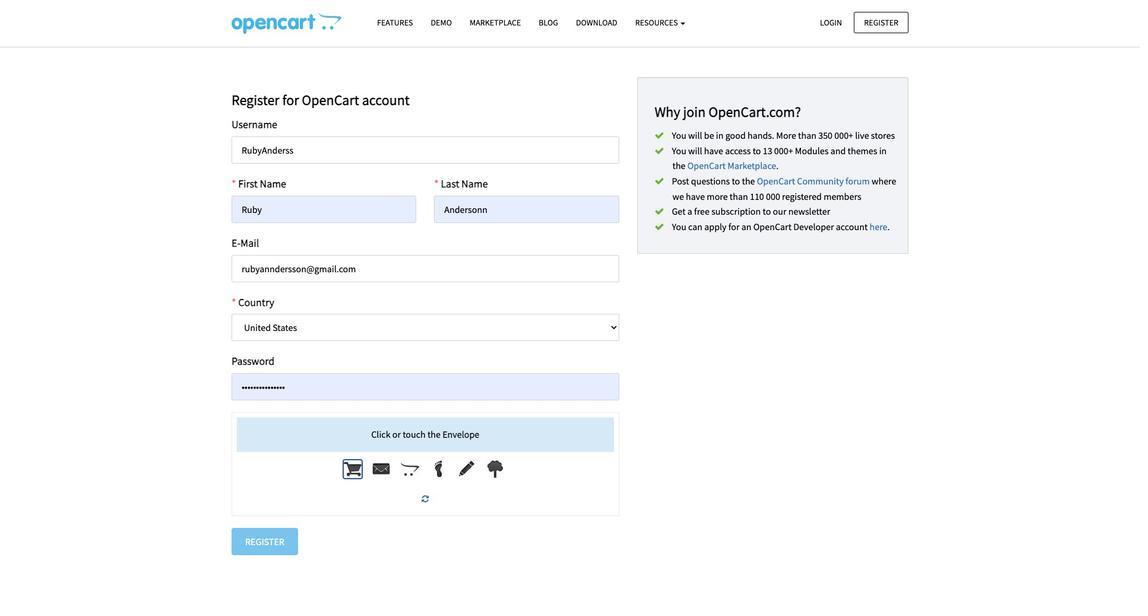 Task type: describe. For each thing, give the bounding box(es) containing it.
you inside get a free subscription to our newsletter you can apply for an opencart developer account here .
[[672, 221, 687, 233]]

you for you will be in good hands. more than 350 000+ live stores
[[672, 130, 687, 142]]

be
[[704, 130, 714, 142]]

demo link
[[422, 12, 461, 33]]

. inside get a free subscription to our newsletter you can apply for an opencart developer account here .
[[888, 221, 890, 233]]

questions
[[691, 175, 730, 187]]

registered
[[782, 190, 822, 202]]

community
[[797, 175, 844, 187]]

0 horizontal spatial account
[[362, 91, 410, 109]]

apply
[[705, 221, 727, 233]]

resources
[[635, 17, 680, 28]]

and
[[831, 145, 846, 157]]

post
[[672, 175, 689, 187]]

live
[[856, 130, 869, 142]]

opencart marketplace .
[[688, 160, 779, 172]]

features
[[377, 17, 413, 28]]

register for opencart account
[[232, 91, 410, 109]]

you will be in good hands. more than 350 000+ live stores
[[672, 130, 895, 142]]

to for subscription
[[763, 206, 771, 218]]

free
[[694, 206, 710, 218]]

envelope
[[443, 429, 480, 441]]

why
[[655, 103, 681, 121]]

click
[[371, 429, 391, 441]]

blog
[[539, 17, 558, 28]]

members
[[824, 190, 862, 202]]

will for be
[[688, 130, 702, 142]]

the for click or touch the envelope
[[428, 429, 441, 441]]

country
[[238, 296, 274, 309]]

refresh image
[[422, 496, 429, 504]]

modules
[[795, 145, 829, 157]]

our
[[773, 206, 787, 218]]

mail
[[241, 236, 259, 250]]

password
[[232, 355, 275, 369]]

why join opencart.com?
[[655, 103, 801, 121]]

than inside where we have more than 110 000 registered members
[[730, 190, 748, 202]]

login link
[[810, 12, 852, 33]]

register for register link
[[864, 17, 899, 28]]

an
[[742, 221, 752, 233]]

in inside you will have access to 13 000+ modules and themes in the
[[880, 145, 887, 157]]

post questions to the opencart community forum
[[672, 175, 870, 187]]

name for first name
[[260, 177, 286, 191]]

touch
[[403, 429, 426, 441]]

features link
[[368, 12, 422, 33]]

First Name text field
[[232, 196, 417, 223]]

1 horizontal spatial than
[[798, 130, 817, 142]]

0 horizontal spatial to
[[732, 175, 740, 187]]

Username text field
[[232, 137, 619, 164]]

350
[[819, 130, 833, 142]]

access
[[725, 145, 751, 157]]

have for we
[[686, 190, 705, 202]]

1 vertical spatial marketplace
[[728, 160, 777, 172]]

register link
[[854, 12, 909, 33]]

for inside get a free subscription to our newsletter you can apply for an opencart developer account here .
[[729, 221, 740, 233]]



Task type: locate. For each thing, give the bounding box(es) containing it.
click or touch the envelope
[[371, 429, 480, 441]]

we
[[673, 190, 684, 202]]

newsletter
[[789, 206, 831, 218]]

1 vertical spatial in
[[880, 145, 887, 157]]

0 horizontal spatial name
[[260, 177, 286, 191]]

the up post
[[673, 160, 686, 172]]

3 you from the top
[[672, 221, 687, 233]]

register button
[[232, 529, 298, 556]]

blog link
[[530, 12, 567, 33]]

0 horizontal spatial the
[[428, 429, 441, 441]]

2 name from the left
[[462, 177, 488, 191]]

1 vertical spatial 000+
[[774, 145, 793, 157]]

have down "be"
[[704, 145, 723, 157]]

the
[[673, 160, 686, 172], [742, 175, 755, 187], [428, 429, 441, 441]]

0 vertical spatial in
[[716, 130, 724, 142]]

1 vertical spatial the
[[742, 175, 755, 187]]

will left "be"
[[688, 130, 702, 142]]

have inside you will have access to 13 000+ modules and themes in the
[[704, 145, 723, 157]]

. down "where"
[[888, 221, 890, 233]]

hands.
[[748, 130, 775, 142]]

the right touch
[[428, 429, 441, 441]]

opencart.com?
[[709, 103, 801, 121]]

000+ up and at right top
[[835, 130, 854, 142]]

can
[[688, 221, 703, 233]]

0 horizontal spatial in
[[716, 130, 724, 142]]

forum
[[846, 175, 870, 187]]

the for post questions to the opencart community forum
[[742, 175, 755, 187]]

in
[[716, 130, 724, 142], [880, 145, 887, 157]]

register for register button
[[245, 536, 284, 548]]

here
[[870, 221, 888, 233]]

first name
[[238, 177, 286, 191]]

opencart inside get a free subscription to our newsletter you can apply for an opencart developer account here .
[[754, 221, 792, 233]]

resources link
[[626, 12, 695, 33]]

1 will from the top
[[688, 130, 702, 142]]

account inside get a free subscription to our newsletter you can apply for an opencart developer account here .
[[836, 221, 868, 233]]

1 vertical spatial than
[[730, 190, 748, 202]]

e-
[[232, 236, 241, 250]]

1 vertical spatial account
[[836, 221, 868, 233]]

name right 'first'
[[260, 177, 286, 191]]

get a free subscription to our newsletter you can apply for an opencart developer account here .
[[672, 206, 890, 233]]

0 vertical spatial will
[[688, 130, 702, 142]]

1 vertical spatial register
[[232, 91, 280, 109]]

1 vertical spatial to
[[732, 175, 740, 187]]

join
[[683, 103, 706, 121]]

will
[[688, 130, 702, 142], [688, 145, 702, 157]]

download link
[[567, 12, 626, 33]]

than up the subscription
[[730, 190, 748, 202]]

you up post
[[672, 145, 687, 157]]

stores
[[871, 130, 895, 142]]

1 horizontal spatial .
[[888, 221, 890, 233]]

good
[[726, 130, 746, 142]]

the up 110 at the right of the page
[[742, 175, 755, 187]]

Password password field
[[232, 374, 619, 401]]

in down stores
[[880, 145, 887, 157]]

0 horizontal spatial .
[[777, 160, 779, 172]]

Last Name text field
[[434, 196, 619, 223]]

login
[[820, 17, 842, 28]]

0 vertical spatial you
[[672, 130, 687, 142]]

for
[[282, 91, 299, 109], [729, 221, 740, 233]]

in right "be"
[[716, 130, 724, 142]]

or
[[392, 429, 401, 441]]

first
[[238, 177, 258, 191]]

0 horizontal spatial than
[[730, 190, 748, 202]]

register
[[864, 17, 899, 28], [232, 91, 280, 109], [245, 536, 284, 548]]

you inside you will have access to 13 000+ modules and themes in the
[[672, 145, 687, 157]]

000+
[[835, 130, 854, 142], [774, 145, 793, 157]]

marketplace down access
[[728, 160, 777, 172]]

0 horizontal spatial marketplace
[[470, 17, 521, 28]]

have for will
[[704, 145, 723, 157]]

to for access
[[753, 145, 761, 157]]

1 horizontal spatial account
[[836, 221, 868, 233]]

name right the last
[[462, 177, 488, 191]]

000+ inside you will have access to 13 000+ modules and themes in the
[[774, 145, 793, 157]]

name for last name
[[462, 177, 488, 191]]

1 horizontal spatial the
[[673, 160, 686, 172]]

where
[[872, 175, 897, 187]]

1 vertical spatial you
[[672, 145, 687, 157]]

you for you will have access to 13 000+ modules and themes in the
[[672, 145, 687, 157]]

to down "opencart marketplace ."
[[732, 175, 740, 187]]

2 vertical spatial register
[[245, 536, 284, 548]]

will for have
[[688, 145, 702, 157]]

marketplace link
[[461, 12, 530, 33]]

0 vertical spatial 000+
[[835, 130, 854, 142]]

2 vertical spatial to
[[763, 206, 771, 218]]

marketplace left blog
[[470, 17, 521, 28]]

1 horizontal spatial marketplace
[[728, 160, 777, 172]]

0 horizontal spatial for
[[282, 91, 299, 109]]

register for register for opencart account
[[232, 91, 280, 109]]

last
[[441, 177, 459, 191]]

have up a at the right
[[686, 190, 705, 202]]

username
[[232, 118, 277, 131]]

you down why on the top right of page
[[672, 130, 687, 142]]

0 vertical spatial for
[[282, 91, 299, 109]]

0 horizontal spatial 000+
[[774, 145, 793, 157]]

you will have access to 13 000+ modules and themes in the
[[672, 145, 887, 172]]

marketplace
[[470, 17, 521, 28], [728, 160, 777, 172]]

account
[[362, 91, 410, 109], [836, 221, 868, 233]]

0 vertical spatial than
[[798, 130, 817, 142]]

0 vertical spatial the
[[673, 160, 686, 172]]

the inside you will have access to 13 000+ modules and themes in the
[[673, 160, 686, 172]]

will up post
[[688, 145, 702, 157]]

2 horizontal spatial to
[[763, 206, 771, 218]]

to
[[753, 145, 761, 157], [732, 175, 740, 187], [763, 206, 771, 218]]

developer
[[794, 221, 834, 233]]

to left 13
[[753, 145, 761, 157]]

1 vertical spatial will
[[688, 145, 702, 157]]

themes
[[848, 145, 878, 157]]

1 horizontal spatial to
[[753, 145, 761, 157]]

opencart - account register image
[[232, 12, 342, 34]]

than
[[798, 130, 817, 142], [730, 190, 748, 202]]

download
[[576, 17, 618, 28]]

1 horizontal spatial 000+
[[835, 130, 854, 142]]

demo
[[431, 17, 452, 28]]

2 horizontal spatial the
[[742, 175, 755, 187]]

more
[[776, 130, 796, 142]]

000+ down you will be in good hands. more than 350 000+ live stores
[[774, 145, 793, 157]]

1 horizontal spatial name
[[462, 177, 488, 191]]

have
[[704, 145, 723, 157], [686, 190, 705, 202]]

opencart
[[302, 91, 359, 109], [688, 160, 726, 172], [757, 175, 795, 187], [754, 221, 792, 233]]

1 horizontal spatial for
[[729, 221, 740, 233]]

get
[[672, 206, 686, 218]]

opencart community forum link
[[757, 175, 870, 187]]

to left our at the top right of the page
[[763, 206, 771, 218]]

more
[[707, 190, 728, 202]]

1 you from the top
[[672, 130, 687, 142]]

1 name from the left
[[260, 177, 286, 191]]

2 vertical spatial the
[[428, 429, 441, 441]]

1 horizontal spatial in
[[880, 145, 887, 157]]

0 vertical spatial to
[[753, 145, 761, 157]]

register inside button
[[245, 536, 284, 548]]

E-Mail text field
[[232, 255, 619, 283]]

name
[[260, 177, 286, 191], [462, 177, 488, 191]]

than up modules
[[798, 130, 817, 142]]

to inside get a free subscription to our newsletter you can apply for an opencart developer account here .
[[763, 206, 771, 218]]

0 vertical spatial have
[[704, 145, 723, 157]]

subscription
[[712, 206, 761, 218]]

0 vertical spatial register
[[864, 17, 899, 28]]

0 vertical spatial account
[[362, 91, 410, 109]]

you down get
[[672, 221, 687, 233]]

1 vertical spatial .
[[888, 221, 890, 233]]

1 vertical spatial for
[[729, 221, 740, 233]]

1 vertical spatial have
[[686, 190, 705, 202]]

e-mail
[[232, 236, 259, 250]]

last name
[[441, 177, 488, 191]]

13
[[763, 145, 773, 157]]

110
[[750, 190, 764, 202]]

2 will from the top
[[688, 145, 702, 157]]

marketplace inside marketplace link
[[470, 17, 521, 28]]

you
[[672, 130, 687, 142], [672, 145, 687, 157], [672, 221, 687, 233]]

. up post questions to the opencart community forum
[[777, 160, 779, 172]]

will inside you will have access to 13 000+ modules and themes in the
[[688, 145, 702, 157]]

.
[[777, 160, 779, 172], [888, 221, 890, 233]]

2 you from the top
[[672, 145, 687, 157]]

here link
[[870, 221, 888, 233]]

0 vertical spatial marketplace
[[470, 17, 521, 28]]

to inside you will have access to 13 000+ modules and themes in the
[[753, 145, 761, 157]]

000
[[766, 190, 780, 202]]

have inside where we have more than 110 000 registered members
[[686, 190, 705, 202]]

where we have more than 110 000 registered members
[[673, 175, 897, 202]]

2 vertical spatial you
[[672, 221, 687, 233]]

0 vertical spatial .
[[777, 160, 779, 172]]

opencart marketplace link
[[688, 160, 777, 172]]

a
[[688, 206, 693, 218]]



Task type: vqa. For each thing, say whether or not it's contained in the screenshot.


